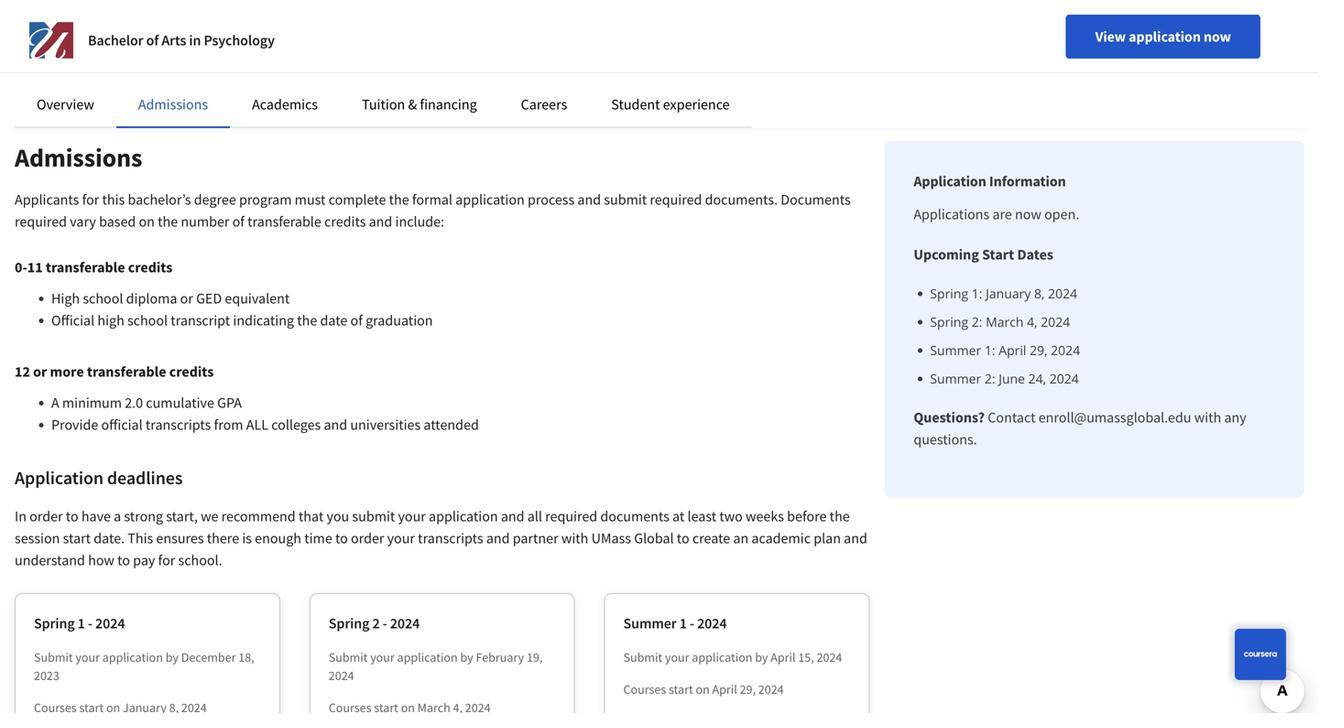 Task type: locate. For each thing, give the bounding box(es) containing it.
application deadlines
[[15, 467, 183, 490]]

0 vertical spatial transferable
[[248, 213, 322, 231]]

0-11 transferable credits
[[15, 258, 173, 277]]

0 vertical spatial summer
[[931, 342, 982, 359]]

a minimum 2.0 cumulative gpa provide official transcripts from all colleges and universities attended
[[51, 394, 479, 434]]

of right date
[[351, 312, 363, 330]]

your for spring 2 - 2024
[[370, 650, 395, 666]]

1 vertical spatial with
[[562, 530, 589, 548]]

1 vertical spatial of
[[232, 213, 245, 231]]

of left arts
[[146, 31, 159, 49]]

application down spring 1 - 2024
[[102, 650, 163, 666]]

your for summer 1 - 2024
[[665, 650, 690, 666]]

or right 12
[[33, 363, 47, 381]]

2 by from the left
[[461, 650, 474, 666]]

0 vertical spatial transcripts
[[146, 416, 211, 434]]

2: inside summer 2: june 24, 2024 list item
[[985, 370, 996, 388]]

1 horizontal spatial application
[[914, 172, 987, 191]]

15,
[[799, 650, 815, 666]]

0 vertical spatial for
[[82, 191, 99, 209]]

school.
[[178, 552, 222, 570]]

29, inside list item
[[1030, 342, 1048, 359]]

spring left the march
[[931, 313, 969, 331]]

1 horizontal spatial transcripts
[[418, 530, 484, 548]]

vary
[[70, 213, 96, 231]]

academic
[[752, 530, 811, 548]]

by inside 'submit your application by december 18, 2023'
[[166, 650, 179, 666]]

1 horizontal spatial for
[[158, 552, 175, 570]]

0 horizontal spatial submit
[[34, 650, 73, 666]]

indicating
[[233, 312, 294, 330]]

number
[[181, 213, 230, 231]]

1 vertical spatial application
[[15, 467, 104, 490]]

0 vertical spatial required
[[650, 191, 702, 209]]

0 horizontal spatial school
[[83, 290, 123, 308]]

2: left the march
[[972, 313, 983, 331]]

4,
[[1028, 313, 1038, 331]]

dates
[[1018, 246, 1054, 264]]

2024 right 2
[[390, 615, 420, 633]]

spring 2 - 2024
[[329, 615, 420, 633]]

0 horizontal spatial 29,
[[740, 682, 756, 698]]

2024 up submit your application by april 15, 2024
[[698, 615, 727, 633]]

0 vertical spatial or
[[180, 290, 193, 308]]

required down applicants
[[15, 213, 67, 231]]

1: down spring 2: march 4, 2024
[[985, 342, 996, 359]]

0 horizontal spatial 2:
[[972, 313, 983, 331]]

on down bachelor's
[[139, 213, 155, 231]]

and left partner
[[487, 530, 510, 548]]

you
[[327, 508, 349, 526]]

1 down understand
[[78, 615, 85, 633]]

submit your application by december 18, 2023
[[34, 650, 254, 685]]

your down summer 1 - 2024
[[665, 650, 690, 666]]

0 horizontal spatial or
[[33, 363, 47, 381]]

0 horizontal spatial -
[[88, 615, 93, 633]]

0 vertical spatial with
[[1195, 409, 1222, 427]]

by left february on the bottom of the page
[[461, 650, 474, 666]]

school
[[83, 290, 123, 308], [127, 312, 168, 330]]

0 horizontal spatial for
[[82, 191, 99, 209]]

1 horizontal spatial submit
[[604, 191, 647, 209]]

your down spring 1 - 2024
[[76, 650, 100, 666]]

with left any
[[1195, 409, 1222, 427]]

application down spring 2 - 2024 at the bottom left of the page
[[397, 650, 458, 666]]

2024 up 'submit your application by december 18, 2023'
[[95, 615, 125, 633]]

summer for summer 1 - 2024
[[624, 615, 677, 633]]

bachelor of arts in psychology
[[88, 31, 275, 49]]

1 vertical spatial transcripts
[[418, 530, 484, 548]]

0 vertical spatial 2:
[[972, 313, 983, 331]]

or
[[180, 290, 193, 308], [33, 363, 47, 381]]

submit inside 'submit your application by december 18, 2023'
[[34, 650, 73, 666]]

1:
[[972, 285, 983, 302], [985, 342, 996, 359]]

0 horizontal spatial application
[[15, 467, 104, 490]]

spring down the upcoming
[[931, 285, 969, 302]]

transferable up high at left top
[[46, 258, 125, 277]]

start
[[63, 530, 91, 548], [669, 682, 694, 698]]

start down have
[[63, 530, 91, 548]]

your inside "submit your application by february 19, 2024"
[[370, 650, 395, 666]]

transcripts left partner
[[418, 530, 484, 548]]

1 horizontal spatial 1:
[[985, 342, 996, 359]]

1 vertical spatial 2:
[[985, 370, 996, 388]]

the down bachelor's
[[158, 213, 178, 231]]

spring for spring 2: march 4, 2024
[[931, 313, 969, 331]]

2 horizontal spatial april
[[999, 342, 1027, 359]]

1 vertical spatial on
[[696, 682, 710, 698]]

0 horizontal spatial submit
[[352, 508, 395, 526]]

school down diploma
[[127, 312, 168, 330]]

by for summer 1 - 2024
[[755, 650, 768, 666]]

1 horizontal spatial on
[[696, 682, 710, 698]]

1 vertical spatial for
[[158, 552, 175, 570]]

2: inside spring 2: march 4, 2024 list item
[[972, 313, 983, 331]]

bachelor's
[[128, 191, 191, 209]]

0 horizontal spatial 1
[[78, 615, 85, 633]]

december
[[181, 650, 236, 666]]

financing
[[420, 95, 477, 114]]

0 horizontal spatial by
[[166, 650, 179, 666]]

1 vertical spatial summer
[[931, 370, 982, 388]]

order up session
[[29, 508, 63, 526]]

0 vertical spatial application
[[914, 172, 987, 191]]

2 horizontal spatial required
[[650, 191, 702, 209]]

1 for summer
[[680, 615, 687, 633]]

submit your application by april 15, 2024
[[624, 650, 843, 666]]

a
[[114, 508, 121, 526]]

we
[[201, 508, 219, 526]]

summer 1 - 2024
[[624, 615, 727, 633]]

application right formal
[[456, 191, 525, 209]]

2 horizontal spatial submit
[[624, 650, 663, 666]]

spring for spring 1 - 2024
[[34, 615, 75, 633]]

2 horizontal spatial of
[[351, 312, 363, 330]]

spring 1: january 8, 2024
[[931, 285, 1078, 302]]

- right 2
[[383, 615, 387, 633]]

2024 down spring 2 - 2024 at the bottom left of the page
[[329, 668, 354, 685]]

upcoming start dates
[[914, 246, 1054, 264]]

spring for spring 1: january 8, 2024
[[931, 285, 969, 302]]

1 horizontal spatial with
[[1195, 409, 1222, 427]]

29, down submit your application by april 15, 2024
[[740, 682, 756, 698]]

april left "15,"
[[771, 650, 796, 666]]

school up high
[[83, 290, 123, 308]]

2:
[[972, 313, 983, 331], [985, 370, 996, 388]]

2 vertical spatial required
[[545, 508, 598, 526]]

0 vertical spatial of
[[146, 31, 159, 49]]

summer up courses
[[624, 615, 677, 633]]

now for are
[[1016, 205, 1042, 224]]

3 submit from the left
[[624, 650, 663, 666]]

application left all
[[429, 508, 498, 526]]

application inside 'submit your application by december 18, 2023'
[[102, 650, 163, 666]]

april
[[999, 342, 1027, 359], [771, 650, 796, 666], [713, 682, 738, 698]]

admissions
[[138, 95, 208, 114], [15, 142, 142, 174]]

admissions down arts
[[138, 95, 208, 114]]

required left documents.
[[650, 191, 702, 209]]

summer up questions?
[[931, 370, 982, 388]]

transferable up 2.0
[[87, 363, 166, 381]]

by for spring 1 - 2024
[[166, 650, 179, 666]]

2024 right 4,
[[1041, 313, 1071, 331]]

1 horizontal spatial school
[[127, 312, 168, 330]]

and inside a minimum 2.0 cumulative gpa provide official transcripts from all colleges and universities attended
[[324, 416, 348, 434]]

credits down complete
[[324, 213, 366, 231]]

your inside 'submit your application by december 18, 2023'
[[76, 650, 100, 666]]

18,
[[239, 650, 254, 666]]

1 vertical spatial 1:
[[985, 342, 996, 359]]

start
[[983, 246, 1015, 264]]

now inside view application now button
[[1204, 27, 1232, 46]]

application inside applicants for this bachelor's degree program must complete the formal application process and submit required documents. documents required vary based on the number of transferable credits and include:
[[456, 191, 525, 209]]

and right colleges
[[324, 416, 348, 434]]

to down the you at the left bottom
[[335, 530, 348, 548]]

0 horizontal spatial 1:
[[972, 285, 983, 302]]

the up include:
[[389, 191, 409, 209]]

for left this on the top left of page
[[82, 191, 99, 209]]

summer down spring 2: march 4, 2024
[[931, 342, 982, 359]]

1 horizontal spatial 2:
[[985, 370, 996, 388]]

1 by from the left
[[166, 650, 179, 666]]

the left date
[[297, 312, 317, 330]]

transcripts
[[146, 416, 211, 434], [418, 530, 484, 548]]

to left have
[[66, 508, 79, 526]]

0 horizontal spatial april
[[713, 682, 738, 698]]

1 submit from the left
[[34, 650, 73, 666]]

enroll@umassglobal.edu
[[1039, 409, 1192, 427]]

how
[[88, 552, 114, 570]]

must
[[295, 191, 326, 209]]

application up applications
[[914, 172, 987, 191]]

by inside "submit your application by february 19, 2024"
[[461, 650, 474, 666]]

the up plan
[[830, 508, 850, 526]]

1 vertical spatial submit
[[352, 508, 395, 526]]

0 horizontal spatial required
[[15, 213, 67, 231]]

on down submit your application by april 15, 2024
[[696, 682, 710, 698]]

submit up 2023
[[34, 650, 73, 666]]

submit right the process
[[604, 191, 647, 209]]

required right all
[[545, 508, 598, 526]]

april down submit your application by april 15, 2024
[[713, 682, 738, 698]]

- for spring 2 - 2024
[[383, 615, 387, 633]]

0 vertical spatial school
[[83, 290, 123, 308]]

0 vertical spatial now
[[1204, 27, 1232, 46]]

complete
[[329, 191, 386, 209]]

submit inside "submit your application by february 19, 2024"
[[329, 650, 368, 666]]

24,
[[1029, 370, 1047, 388]]

2024 right 24,
[[1050, 370, 1079, 388]]

application inside "submit your application by february 19, 2024"
[[397, 650, 458, 666]]

admissions up applicants
[[15, 142, 142, 174]]

or left ged
[[180, 290, 193, 308]]

2023
[[34, 668, 59, 685]]

0 vertical spatial 29,
[[1030, 342, 1048, 359]]

submit down spring 2 - 2024 at the bottom left of the page
[[329, 650, 368, 666]]

1 horizontal spatial by
[[461, 650, 474, 666]]

tuition & financing link
[[362, 95, 477, 114]]

0 vertical spatial start
[[63, 530, 91, 548]]

1: left january
[[972, 285, 983, 302]]

plan
[[814, 530, 841, 548]]

1 up submit your application by april 15, 2024
[[680, 615, 687, 633]]

submit right the you at the left bottom
[[352, 508, 395, 526]]

formal
[[412, 191, 453, 209]]

1 horizontal spatial of
[[232, 213, 245, 231]]

any
[[1225, 409, 1247, 427]]

applicants for this bachelor's degree program must complete the formal application process and submit required documents. documents required vary based on the number of transferable credits and include:
[[15, 191, 851, 231]]

april up the june
[[999, 342, 1027, 359]]

0 vertical spatial 1:
[[972, 285, 983, 302]]

order right 'time'
[[351, 530, 384, 548]]

spring left 2
[[329, 615, 370, 633]]

summer for summer 1: april 29, 2024
[[931, 342, 982, 359]]

for right pay
[[158, 552, 175, 570]]

for inside in order to have a strong start, we recommend that you submit your application and all required documents at least two weeks before the session start date. this ensures there is enough time to order your transcripts and partner with umass global to create an academic plan and understand how to pay for school.
[[158, 552, 175, 570]]

1 - from the left
[[88, 615, 93, 633]]

spring 1: january 8, 2024 list item
[[931, 284, 1276, 303]]

1 horizontal spatial -
[[383, 615, 387, 633]]

0 vertical spatial april
[[999, 342, 1027, 359]]

1 vertical spatial required
[[15, 213, 67, 231]]

recommend
[[221, 508, 296, 526]]

1 vertical spatial admissions
[[15, 142, 142, 174]]

spring 2: march 4, 2024 list item
[[931, 313, 1276, 332]]

2 1 from the left
[[680, 615, 687, 633]]

provide
[[51, 416, 98, 434]]

0 horizontal spatial now
[[1016, 205, 1042, 224]]

3 by from the left
[[755, 650, 768, 666]]

credits up cumulative
[[169, 363, 214, 381]]

list
[[921, 284, 1276, 389]]

2 horizontal spatial by
[[755, 650, 768, 666]]

2024
[[1049, 285, 1078, 302], [1041, 313, 1071, 331], [1051, 342, 1081, 359], [1050, 370, 1079, 388], [95, 615, 125, 633], [390, 615, 420, 633], [698, 615, 727, 633], [817, 650, 843, 666], [329, 668, 354, 685], [759, 682, 784, 698]]

there
[[207, 530, 239, 548]]

1 vertical spatial start
[[669, 682, 694, 698]]

start right courses
[[669, 682, 694, 698]]

- down the how
[[88, 615, 93, 633]]

0 horizontal spatial start
[[63, 530, 91, 548]]

0 vertical spatial credits
[[324, 213, 366, 231]]

of down degree
[[232, 213, 245, 231]]

0 vertical spatial submit
[[604, 191, 647, 209]]

1 horizontal spatial required
[[545, 508, 598, 526]]

february
[[476, 650, 524, 666]]

documents.
[[705, 191, 778, 209]]

1 horizontal spatial now
[[1204, 27, 1232, 46]]

submit up courses
[[624, 650, 663, 666]]

umass
[[592, 530, 631, 548]]

view
[[1096, 27, 1127, 46]]

3 - from the left
[[690, 615, 695, 633]]

2 vertical spatial transferable
[[87, 363, 166, 381]]

0 vertical spatial order
[[29, 508, 63, 526]]

cumulative
[[146, 394, 214, 412]]

2 vertical spatial april
[[713, 682, 738, 698]]

by left december
[[166, 650, 179, 666]]

2 vertical spatial of
[[351, 312, 363, 330]]

on inside applicants for this bachelor's degree program must complete the formal application process and submit required documents. documents required vary based on the number of transferable credits and include:
[[139, 213, 155, 231]]

1 horizontal spatial 1
[[680, 615, 687, 633]]

courses start on april 29, 2024
[[624, 682, 784, 698]]

transferable down program
[[248, 213, 322, 231]]

1 horizontal spatial or
[[180, 290, 193, 308]]

1 horizontal spatial 29,
[[1030, 342, 1048, 359]]

1: for summer
[[985, 342, 996, 359]]

by for spring 2 - 2024
[[461, 650, 474, 666]]

deadlines
[[107, 467, 183, 490]]

2: left the june
[[985, 370, 996, 388]]

1 1 from the left
[[78, 615, 85, 633]]

application right view
[[1129, 27, 1201, 46]]

1 vertical spatial school
[[127, 312, 168, 330]]

0 horizontal spatial transcripts
[[146, 416, 211, 434]]

application information
[[914, 172, 1067, 191]]

with left umass
[[562, 530, 589, 548]]

2 - from the left
[[383, 615, 387, 633]]

0 horizontal spatial with
[[562, 530, 589, 548]]

high school diploma or ged equivalent official high school transcript indicating the date of graduation
[[51, 290, 433, 330]]

to
[[66, 508, 79, 526], [335, 530, 348, 548], [677, 530, 690, 548], [117, 552, 130, 570]]

2024 down spring 2: march 4, 2024 list item in the top right of the page
[[1051, 342, 1081, 359]]

spring up 2023
[[34, 615, 75, 633]]

credits up diploma
[[128, 258, 173, 277]]

spring 2: march 4, 2024
[[931, 313, 1071, 331]]

0 horizontal spatial on
[[139, 213, 155, 231]]

2 submit from the left
[[329, 650, 368, 666]]

june
[[999, 370, 1026, 388]]

application up have
[[15, 467, 104, 490]]

2 horizontal spatial -
[[690, 615, 695, 633]]

29, up 24,
[[1030, 342, 1048, 359]]

high
[[51, 290, 80, 308]]

1 horizontal spatial submit
[[329, 650, 368, 666]]

1 vertical spatial credits
[[128, 258, 173, 277]]

before
[[787, 508, 827, 526]]

1 vertical spatial or
[[33, 363, 47, 381]]

- up submit your application by april 15, 2024
[[690, 615, 695, 633]]

your down 2
[[370, 650, 395, 666]]

spring 1 - 2024
[[34, 615, 125, 633]]

0 vertical spatial on
[[139, 213, 155, 231]]

transcripts down cumulative
[[146, 416, 211, 434]]

2 vertical spatial summer
[[624, 615, 677, 633]]

by left "15,"
[[755, 650, 768, 666]]

1 vertical spatial now
[[1016, 205, 1042, 224]]

application for application deadlines
[[15, 467, 104, 490]]

1 horizontal spatial order
[[351, 530, 384, 548]]

weeks
[[746, 508, 785, 526]]

1 vertical spatial april
[[771, 650, 796, 666]]



Task type: vqa. For each thing, say whether or not it's contained in the screenshot.
school to the right
yes



Task type: describe. For each thing, give the bounding box(es) containing it.
2: for spring
[[972, 313, 983, 331]]

1 vertical spatial order
[[351, 530, 384, 548]]

1 horizontal spatial start
[[669, 682, 694, 698]]

strong
[[124, 508, 163, 526]]

and down complete
[[369, 213, 393, 231]]

applicants
[[15, 191, 79, 209]]

for inside applicants for this bachelor's degree program must complete the formal application process and submit required documents. documents required vary based on the number of transferable credits and include:
[[82, 191, 99, 209]]

or inside high school diploma or ged equivalent official high school transcript indicating the date of graduation
[[180, 290, 193, 308]]

2024 down submit your application by april 15, 2024
[[759, 682, 784, 698]]

program
[[239, 191, 292, 209]]

now for application
[[1204, 27, 1232, 46]]

1 for spring
[[78, 615, 85, 633]]

overview link
[[37, 95, 94, 114]]

student experience link
[[612, 95, 730, 114]]

careers
[[521, 95, 568, 114]]

information
[[990, 172, 1067, 191]]

transcripts inside a minimum 2.0 cumulative gpa provide official transcripts from all colleges and universities attended
[[146, 416, 211, 434]]

contact
[[988, 409, 1036, 427]]

student experience
[[612, 95, 730, 114]]

0 vertical spatial admissions
[[138, 95, 208, 114]]

summer 2: june 24, 2024 list item
[[931, 369, 1276, 389]]

time
[[304, 530, 332, 548]]

list containing spring 1: january 8, 2024
[[921, 284, 1276, 389]]

all
[[528, 508, 543, 526]]

your for spring 1 - 2024
[[76, 650, 100, 666]]

an
[[734, 530, 749, 548]]

1 horizontal spatial april
[[771, 650, 796, 666]]

this
[[128, 530, 153, 548]]

include:
[[395, 213, 445, 231]]

your right the you at the left bottom
[[398, 508, 426, 526]]

11
[[27, 258, 43, 277]]

experience
[[663, 95, 730, 114]]

8,
[[1035, 285, 1045, 302]]

open.
[[1045, 205, 1080, 224]]

arts
[[162, 31, 186, 49]]

required inside in order to have a strong start, we recommend that you submit your application and all required documents at least two weeks before the session start date. this ensures there is enough time to order your transcripts and partner with umass global to create an academic plan and understand how to pay for school.
[[545, 508, 598, 526]]

global
[[634, 530, 674, 548]]

ensures
[[156, 530, 204, 548]]

based
[[99, 213, 136, 231]]

2: for summer
[[985, 370, 996, 388]]

&
[[408, 95, 417, 114]]

- for summer 1 - 2024
[[690, 615, 695, 633]]

2024 right "15,"
[[817, 650, 843, 666]]

to down at
[[677, 530, 690, 548]]

and left all
[[501, 508, 525, 526]]

2.0
[[125, 394, 143, 412]]

january
[[986, 285, 1031, 302]]

submit for spring 2 - 2024
[[329, 650, 368, 666]]

credits inside applicants for this bachelor's degree program must complete the formal application process and submit required documents. documents required vary based on the number of transferable credits and include:
[[324, 213, 366, 231]]

the inside high school diploma or ged equivalent official high school transcript indicating the date of graduation
[[297, 312, 317, 330]]

attended
[[424, 416, 479, 434]]

view application now
[[1096, 27, 1232, 46]]

process
[[528, 191, 575, 209]]

tuition
[[362, 95, 405, 114]]

view application now button
[[1066, 15, 1261, 59]]

degree
[[194, 191, 236, 209]]

application inside in order to have a strong start, we recommend that you submit your application and all required documents at least two weeks before the session start date. this ensures there is enough time to order your transcripts and partner with umass global to create an academic plan and understand how to pay for school.
[[429, 508, 498, 526]]

gpa
[[217, 394, 242, 412]]

spring for spring 2 - 2024
[[329, 615, 370, 633]]

diploma
[[126, 290, 177, 308]]

0-
[[15, 258, 27, 277]]

2024 inside "submit your application by february 19, 2024"
[[329, 668, 354, 685]]

in
[[15, 508, 27, 526]]

admissions link
[[138, 95, 208, 114]]

april inside list item
[[999, 342, 1027, 359]]

pay
[[133, 552, 155, 570]]

0 horizontal spatial of
[[146, 31, 159, 49]]

1 vertical spatial 29,
[[740, 682, 756, 698]]

academics link
[[252, 95, 318, 114]]

the inside in order to have a strong start, we recommend that you submit your application and all required documents at least two weeks before the session start date. this ensures there is enough time to order your transcripts and partner with umass global to create an academic plan and understand how to pay for school.
[[830, 508, 850, 526]]

have
[[81, 508, 111, 526]]

with inside contact enroll@umassglobal.edu with any questions.
[[1195, 409, 1222, 427]]

contact enroll@umassglobal.edu with any questions.
[[914, 409, 1247, 449]]

all
[[246, 416, 269, 434]]

1 vertical spatial transferable
[[46, 258, 125, 277]]

transcript
[[171, 312, 230, 330]]

more
[[50, 363, 84, 381]]

submit inside in order to have a strong start, we recommend that you submit your application and all required documents at least two weeks before the session start date. this ensures there is enough time to order your transcripts and partner with umass global to create an academic plan and understand how to pay for school.
[[352, 508, 395, 526]]

in order to have a strong start, we recommend that you submit your application and all required documents at least two weeks before the session start date. this ensures there is enough time to order your transcripts and partner with umass global to create an academic plan and understand how to pay for school.
[[15, 508, 868, 570]]

this
[[102, 191, 125, 209]]

two
[[720, 508, 743, 526]]

0 horizontal spatial order
[[29, 508, 63, 526]]

questions?
[[914, 409, 985, 427]]

with inside in order to have a strong start, we recommend that you submit your application and all required documents at least two weeks before the session start date. this ensures there is enough time to order your transcripts and partner with umass global to create an academic plan and understand how to pay for school.
[[562, 530, 589, 548]]

submit for spring 1 - 2024
[[34, 650, 73, 666]]

tuition & financing
[[362, 95, 477, 114]]

academics
[[252, 95, 318, 114]]

date.
[[94, 530, 125, 548]]

of inside high school diploma or ged equivalent official high school transcript indicating the date of graduation
[[351, 312, 363, 330]]

summer 1: april 29, 2024
[[931, 342, 1081, 359]]

documents
[[601, 508, 670, 526]]

overview
[[37, 95, 94, 114]]

universities
[[350, 416, 421, 434]]

a
[[51, 394, 59, 412]]

summer 1: april 29, 2024 list item
[[931, 341, 1276, 360]]

of inside applicants for this bachelor's degree program must complete the formal application process and submit required documents. documents required vary based on the number of transferable credits and include:
[[232, 213, 245, 231]]

- for spring 1 - 2024
[[88, 615, 93, 633]]

submit your application by february 19, 2024
[[329, 650, 543, 685]]

application for application information
[[914, 172, 987, 191]]

start inside in order to have a strong start, we recommend that you submit your application and all required documents at least two weeks before the session start date. this ensures there is enough time to order your transcripts and partner with umass global to create an academic plan and understand how to pay for school.
[[63, 530, 91, 548]]

application up courses start on april 29, 2024
[[692, 650, 753, 666]]

is
[[242, 530, 252, 548]]

student
[[612, 95, 660, 114]]

transcripts inside in order to have a strong start, we recommend that you submit your application and all required documents at least two weeks before the session start date. this ensures there is enough time to order your transcripts and partner with umass global to create an academic plan and understand how to pay for school.
[[418, 530, 484, 548]]

colleges
[[271, 416, 321, 434]]

2 vertical spatial credits
[[169, 363, 214, 381]]

university of massachusetts global logo image
[[29, 18, 73, 62]]

summer 2: june 24, 2024
[[931, 370, 1079, 388]]

enough
[[255, 530, 302, 548]]

and right plan
[[844, 530, 868, 548]]

march
[[986, 313, 1024, 331]]

2024 right 8,
[[1049, 285, 1078, 302]]

summer for summer 2: june 24, 2024
[[931, 370, 982, 388]]

your right 'time'
[[387, 530, 415, 548]]

applications are now open.
[[914, 205, 1080, 224]]

12 or more transferable credits
[[15, 363, 214, 381]]

applications
[[914, 205, 990, 224]]

and right the process
[[578, 191, 601, 209]]

submit inside applicants for this bachelor's degree program must complete the formal application process and submit required documents. documents required vary based on the number of transferable credits and include:
[[604, 191, 647, 209]]

1: for spring
[[972, 285, 983, 302]]

to left pay
[[117, 552, 130, 570]]

that
[[299, 508, 324, 526]]

upcoming
[[914, 246, 980, 264]]

minimum
[[62, 394, 122, 412]]

careers link
[[521, 95, 568, 114]]

submit for summer 1 - 2024
[[624, 650, 663, 666]]

from
[[214, 416, 243, 434]]

in
[[189, 31, 201, 49]]

official
[[101, 416, 143, 434]]

transferable inside applicants for this bachelor's degree program must complete the formal application process and submit required documents. documents required vary based on the number of transferable credits and include:
[[248, 213, 322, 231]]

session
[[15, 530, 60, 548]]

2
[[373, 615, 380, 633]]

application inside button
[[1129, 27, 1201, 46]]



